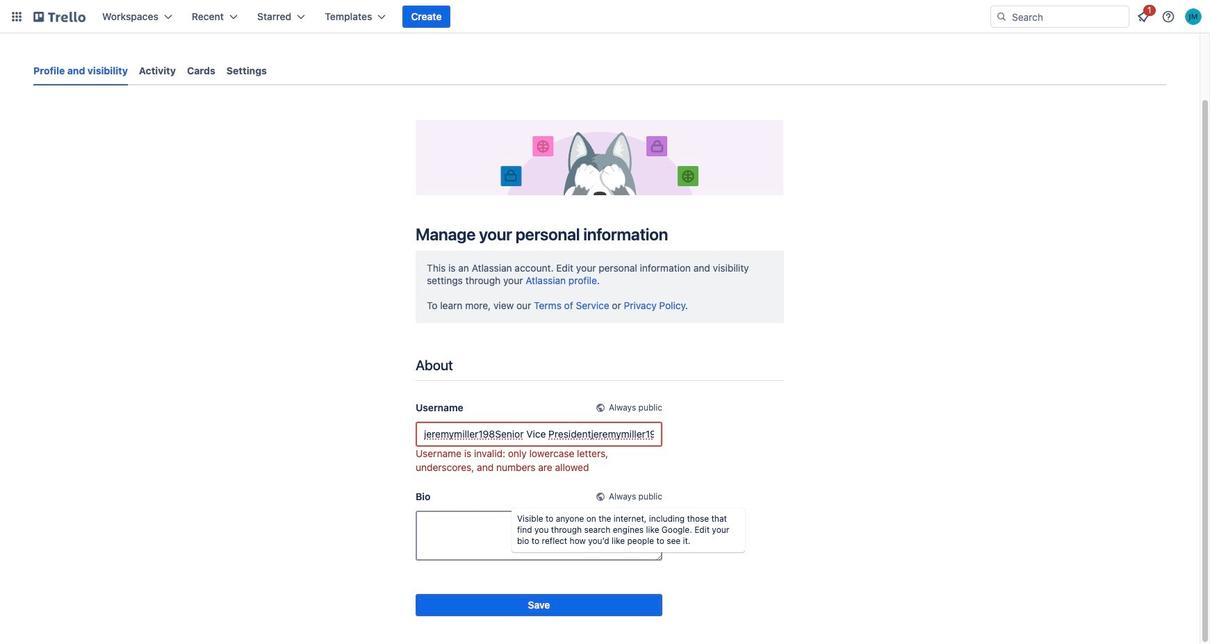 Task type: describe. For each thing, give the bounding box(es) containing it.
search image
[[996, 11, 1007, 22]]

open information menu image
[[1162, 10, 1175, 24]]



Task type: locate. For each thing, give the bounding box(es) containing it.
primary element
[[0, 0, 1210, 33]]

back to home image
[[33, 6, 86, 28]]

None text field
[[416, 422, 662, 447], [416, 511, 662, 561], [416, 422, 662, 447], [416, 511, 662, 561]]

jeremy miller (jeremymiller198) image
[[1185, 8, 1202, 25]]

Search field
[[1007, 7, 1129, 26]]

tooltip
[[512, 508, 745, 553]]

1 notification image
[[1135, 8, 1152, 25]]



Task type: vqa. For each thing, say whether or not it's contained in the screenshot.
Open information menu icon
yes



